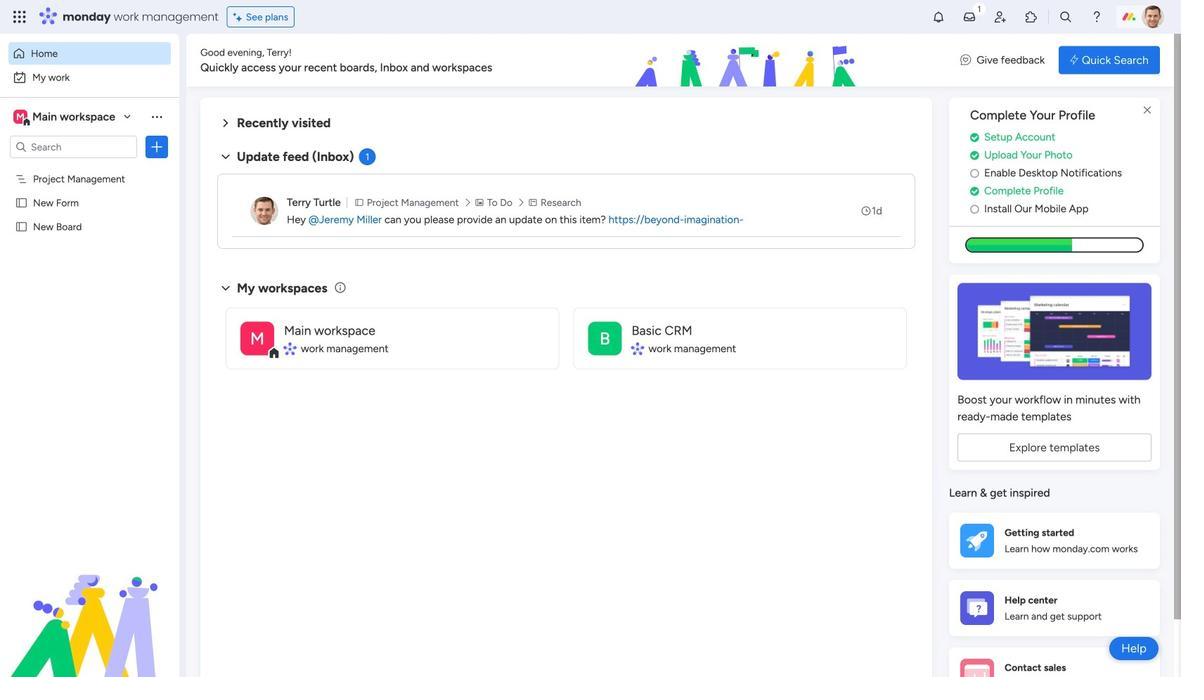 Task type: vqa. For each thing, say whether or not it's contained in the screenshot.
Public Dashboard "image" to the top
no



Task type: describe. For each thing, give the bounding box(es) containing it.
check circle image
[[970, 186, 979, 196]]

workspace image
[[13, 109, 27, 124]]

1 vertical spatial lottie animation element
[[0, 535, 179, 677]]

circle o image
[[970, 168, 979, 178]]

1 check circle image from the top
[[970, 132, 979, 143]]

help image
[[1090, 10, 1104, 24]]

lottie animation image for right the lottie animation element
[[551, 34, 946, 87]]

1 public board image from the top
[[15, 196, 28, 210]]

terry turtle image
[[250, 197, 278, 225]]

templates image image
[[962, 283, 1147, 380]]

lottie animation image for the bottommost the lottie animation element
[[0, 535, 179, 677]]

getting started element
[[949, 512, 1160, 569]]

select product image
[[13, 10, 27, 24]]

v2 bolt switch image
[[1070, 52, 1078, 68]]

workspace selection element
[[13, 108, 117, 127]]

v2 user feedback image
[[961, 52, 971, 68]]

open recently visited image
[[217, 115, 234, 131]]

2 vertical spatial option
[[0, 166, 179, 169]]

contact sales element
[[949, 647, 1160, 677]]

1 image
[[973, 1, 986, 17]]

circle o image
[[970, 204, 979, 214]]

see plans image
[[233, 9, 246, 25]]

search everything image
[[1059, 10, 1073, 24]]

1 element
[[359, 148, 376, 165]]

close my workspaces image
[[217, 280, 234, 297]]



Task type: locate. For each thing, give the bounding box(es) containing it.
update feed image
[[962, 10, 977, 24]]

check circle image
[[970, 132, 979, 143], [970, 150, 979, 161]]

close update feed (inbox) image
[[217, 148, 234, 165]]

1 vertical spatial lottie animation image
[[0, 535, 179, 677]]

dapulse x slim image
[[1139, 102, 1156, 119]]

2 public board image from the top
[[15, 220, 28, 233]]

Search in workspace field
[[30, 139, 117, 155]]

monday marketplace image
[[1024, 10, 1038, 24]]

0 vertical spatial check circle image
[[970, 132, 979, 143]]

list box
[[0, 164, 179, 429]]

1 horizontal spatial lottie animation element
[[551, 34, 946, 87]]

1 vertical spatial option
[[8, 66, 171, 89]]

component image
[[632, 342, 644, 355]]

help center element
[[949, 580, 1160, 636]]

public board image
[[15, 196, 28, 210], [15, 220, 28, 233]]

lottie animation image
[[551, 34, 946, 87], [0, 535, 179, 677]]

workspace options image
[[150, 110, 164, 124]]

0 horizontal spatial workspace image
[[240, 322, 274, 355]]

2 check circle image from the top
[[970, 150, 979, 161]]

workspace image
[[240, 322, 274, 355], [588, 322, 622, 355]]

1 horizontal spatial workspace image
[[588, 322, 622, 355]]

2 workspace image from the left
[[588, 322, 622, 355]]

0 vertical spatial lottie animation element
[[551, 34, 946, 87]]

1 vertical spatial public board image
[[15, 220, 28, 233]]

option
[[8, 42, 171, 65], [8, 66, 171, 89], [0, 166, 179, 169]]

lottie animation element
[[551, 34, 946, 87], [0, 535, 179, 677]]

1 vertical spatial check circle image
[[970, 150, 979, 161]]

invite members image
[[993, 10, 1007, 24]]

0 vertical spatial option
[[8, 42, 171, 65]]

0 vertical spatial lottie animation image
[[551, 34, 946, 87]]

terry turtle image
[[1142, 6, 1164, 28]]

1 horizontal spatial lottie animation image
[[551, 34, 946, 87]]

1 workspace image from the left
[[240, 322, 274, 355]]

notifications image
[[932, 10, 946, 24]]

0 horizontal spatial lottie animation image
[[0, 535, 179, 677]]

0 vertical spatial public board image
[[15, 196, 28, 210]]

0 horizontal spatial lottie animation element
[[0, 535, 179, 677]]

options image
[[150, 140, 164, 154]]



